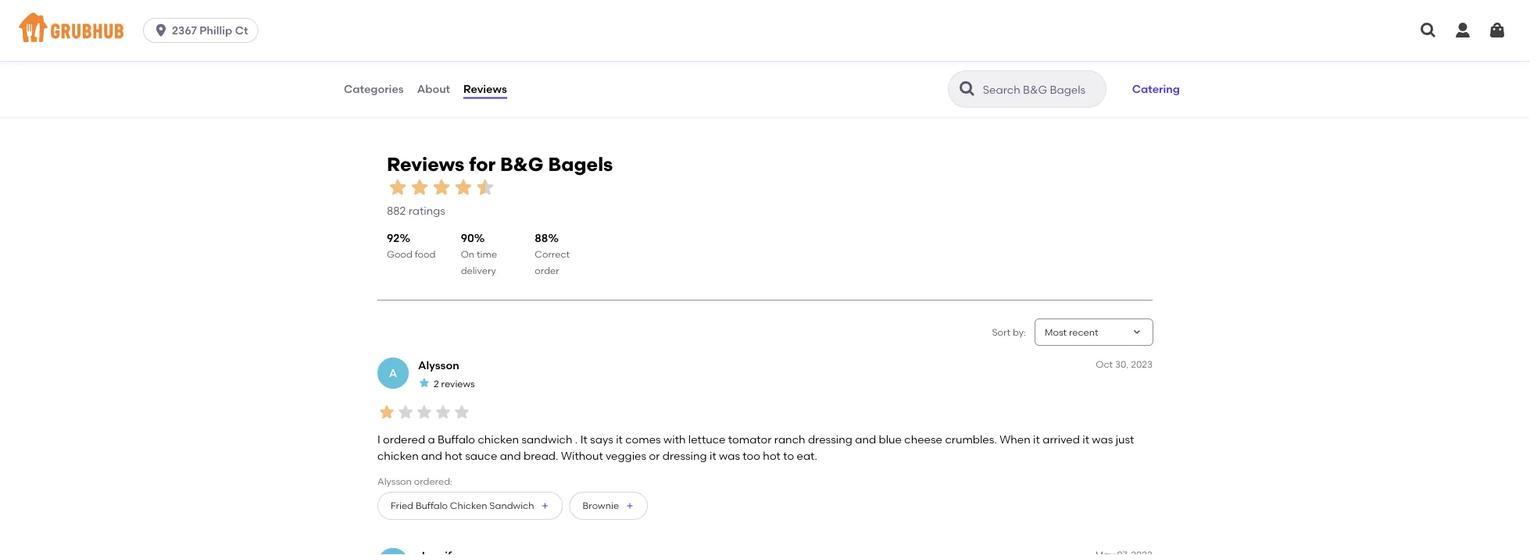 Task type: describe. For each thing, give the bounding box(es) containing it.
crumbles.
[[945, 434, 997, 447]]

.
[[575, 434, 578, 447]]

ct
[[235, 24, 248, 37]]

catering button
[[1126, 72, 1187, 106]]

ranch
[[775, 434, 806, 447]]

2367 phillip ct
[[172, 24, 248, 37]]

a
[[389, 367, 397, 380]]

most recent
[[1045, 327, 1099, 338]]

it right arrived
[[1083, 434, 1090, 447]]

sandwich
[[522, 434, 573, 447]]

chicken
[[450, 501, 487, 512]]

2 horizontal spatial and
[[855, 434, 876, 447]]

92
[[387, 232, 400, 245]]

a
[[428, 434, 435, 447]]

when
[[1000, 434, 1031, 447]]

1 horizontal spatial dressing
[[808, 434, 853, 447]]

0 horizontal spatial was
[[719, 449, 740, 463]]

most
[[1045, 327, 1067, 338]]

just
[[1116, 434, 1134, 447]]

brownie button
[[570, 492, 648, 521]]

delivery
[[461, 265, 496, 276]]

buffalo inside button
[[416, 501, 448, 512]]

categories
[[344, 82, 404, 96]]

cheese
[[905, 434, 943, 447]]

it
[[581, 434, 588, 447]]

i
[[378, 434, 381, 447]]

1 horizontal spatial and
[[500, 449, 521, 463]]

bread.
[[524, 449, 559, 463]]

reviews for b&g bagels
[[387, 153, 613, 175]]

2367
[[172, 24, 197, 37]]

sandwich
[[490, 501, 534, 512]]

fried
[[391, 501, 414, 512]]

by:
[[1013, 327, 1026, 338]]

food
[[415, 249, 436, 260]]

2023
[[1131, 359, 1153, 370]]

time
[[477, 249, 497, 260]]

2 reviews
[[434, 378, 475, 389]]

tomator
[[728, 434, 772, 447]]

0 horizontal spatial chicken
[[378, 449, 419, 463]]

arrived
[[1043, 434, 1080, 447]]

1 horizontal spatial svg image
[[1454, 21, 1473, 40]]

lettuce
[[689, 434, 726, 447]]

with
[[664, 434, 686, 447]]

reviews button
[[463, 61, 508, 117]]

sort
[[992, 327, 1011, 338]]

Search B&G Bagels search field
[[982, 82, 1101, 97]]

i ordered a buffalo chicken sandwich . it says it comes with lettuce tomator ranch dressing and blue cheese crumbles.  when it arrived it was just chicken and hot sauce and bread. without veggies or dressing it was too hot to eat.
[[378, 434, 1134, 463]]

without
[[561, 449, 603, 463]]

reviews
[[441, 378, 475, 389]]

good
[[387, 249, 413, 260]]

it right when at the bottom of the page
[[1034, 434, 1040, 447]]

too
[[743, 449, 761, 463]]

sauce
[[465, 449, 497, 463]]

says
[[590, 434, 613, 447]]

plus icon image for fried buffalo chicken sandwich
[[541, 502, 550, 511]]

882 ratings
[[387, 204, 446, 217]]

2
[[434, 378, 439, 389]]

30,
[[1115, 359, 1129, 370]]

Sort by: field
[[1045, 326, 1099, 339]]

it down lettuce
[[710, 449, 717, 463]]



Task type: vqa. For each thing, say whether or not it's contained in the screenshot.
lettuce
yes



Task type: locate. For each thing, give the bounding box(es) containing it.
fried buffalo chicken sandwich
[[391, 501, 534, 512]]

1 horizontal spatial chicken
[[478, 434, 519, 447]]

and down the a
[[421, 449, 442, 463]]

0 horizontal spatial hot
[[445, 449, 463, 463]]

buffalo
[[438, 434, 475, 447], [416, 501, 448, 512]]

brownie
[[583, 501, 619, 512]]

2 hot from the left
[[763, 449, 781, 463]]

caret down icon image
[[1131, 326, 1144, 339]]

reviews for reviews
[[464, 82, 507, 96]]

plus icon image right brownie
[[625, 502, 635, 511]]

hot left the sauce
[[445, 449, 463, 463]]

hot left to
[[763, 449, 781, 463]]

882
[[387, 204, 406, 217]]

svg image inside '2367 phillip ct' button
[[153, 23, 169, 38]]

recent
[[1069, 327, 1099, 338]]

1 vertical spatial buffalo
[[416, 501, 448, 512]]

88
[[535, 232, 548, 245]]

b&g
[[500, 153, 544, 175]]

reviews
[[464, 82, 507, 96], [387, 153, 465, 175]]

1 plus icon image from the left
[[541, 502, 550, 511]]

svg image
[[1420, 21, 1438, 40], [1488, 21, 1507, 40]]

plus icon image
[[541, 502, 550, 511], [625, 502, 635, 511]]

hot
[[445, 449, 463, 463], [763, 449, 781, 463]]

2 svg image from the left
[[1488, 21, 1507, 40]]

1 vertical spatial dressing
[[663, 449, 707, 463]]

chicken down ordered
[[378, 449, 419, 463]]

0 vertical spatial dressing
[[808, 434, 853, 447]]

reviews up ratings at the left of page
[[387, 153, 465, 175]]

0 horizontal spatial plus icon image
[[541, 502, 550, 511]]

plus icon image for brownie
[[625, 502, 635, 511]]

and left blue
[[855, 434, 876, 447]]

categories button
[[343, 61, 405, 117]]

alysson up fried
[[378, 476, 412, 488]]

ratings
[[409, 204, 446, 217]]

chicken
[[478, 434, 519, 447], [378, 449, 419, 463]]

1 horizontal spatial was
[[1092, 434, 1113, 447]]

1 svg image from the left
[[1420, 21, 1438, 40]]

1 horizontal spatial hot
[[763, 449, 781, 463]]

blue
[[879, 434, 902, 447]]

was left too
[[719, 449, 740, 463]]

sort by:
[[992, 327, 1026, 338]]

eat.
[[797, 449, 818, 463]]

star icon image
[[387, 177, 409, 199], [409, 177, 431, 199], [431, 177, 453, 199], [453, 177, 475, 199], [475, 177, 496, 199], [475, 177, 496, 199], [418, 377, 431, 390], [378, 403, 396, 422], [396, 403, 415, 422], [415, 403, 434, 422], [434, 403, 453, 422], [453, 403, 471, 422]]

and
[[855, 434, 876, 447], [421, 449, 442, 463], [500, 449, 521, 463]]

to
[[783, 449, 794, 463]]

1 horizontal spatial alysson
[[418, 359, 459, 373]]

0 horizontal spatial alysson
[[378, 476, 412, 488]]

0 vertical spatial buffalo
[[438, 434, 475, 447]]

plus icon image inside brownie 'button'
[[625, 502, 635, 511]]

0 vertical spatial alysson
[[418, 359, 459, 373]]

92 good food
[[387, 232, 436, 260]]

alysson up the 2 at the left bottom
[[418, 359, 459, 373]]

and right the sauce
[[500, 449, 521, 463]]

dressing down with
[[663, 449, 707, 463]]

2 plus icon image from the left
[[625, 502, 635, 511]]

alysson for alysson ordered:
[[378, 476, 412, 488]]

oct
[[1096, 359, 1113, 370]]

comes
[[626, 434, 661, 447]]

reviews for reviews for b&g bagels
[[387, 153, 465, 175]]

dressing
[[808, 434, 853, 447], [663, 449, 707, 463]]

about
[[417, 82, 450, 96]]

buffalo inside i ordered a buffalo chicken sandwich . it says it comes with lettuce tomator ranch dressing and blue cheese crumbles.  when it arrived it was just chicken and hot sauce and bread. without veggies or dressing it was too hot to eat.
[[438, 434, 475, 447]]

it up the veggies
[[616, 434, 623, 447]]

90
[[461, 232, 474, 245]]

2367 phillip ct button
[[143, 18, 264, 43]]

1 vertical spatial alysson
[[378, 476, 412, 488]]

ordered
[[383, 434, 425, 447]]

catering
[[1133, 82, 1180, 96]]

oct 30, 2023
[[1096, 359, 1153, 370]]

buffalo right the a
[[438, 434, 475, 447]]

search icon image
[[958, 80, 977, 98]]

it
[[616, 434, 623, 447], [1034, 434, 1040, 447], [1083, 434, 1090, 447], [710, 449, 717, 463]]

main navigation navigation
[[0, 0, 1531, 61]]

dressing up eat. at the right of page
[[808, 434, 853, 447]]

order
[[535, 265, 559, 276]]

0 horizontal spatial dressing
[[663, 449, 707, 463]]

reviews inside button
[[464, 82, 507, 96]]

alysson ordered:
[[378, 476, 453, 488]]

was left just
[[1092, 434, 1113, 447]]

0 vertical spatial chicken
[[478, 434, 519, 447]]

1 vertical spatial was
[[719, 449, 740, 463]]

0 vertical spatial reviews
[[464, 82, 507, 96]]

buffalo down ordered:
[[416, 501, 448, 512]]

1 horizontal spatial plus icon image
[[625, 502, 635, 511]]

1 vertical spatial chicken
[[378, 449, 419, 463]]

chicken up the sauce
[[478, 434, 519, 447]]

88 correct order
[[535, 232, 570, 276]]

or
[[649, 449, 660, 463]]

1 horizontal spatial svg image
[[1488, 21, 1507, 40]]

0 horizontal spatial and
[[421, 449, 442, 463]]

bagels
[[548, 153, 613, 175]]

0 horizontal spatial svg image
[[1420, 21, 1438, 40]]

was
[[1092, 434, 1113, 447], [719, 449, 740, 463]]

plus icon image right sandwich
[[541, 502, 550, 511]]

veggies
[[606, 449, 647, 463]]

phillip
[[200, 24, 232, 37]]

fried buffalo chicken sandwich button
[[378, 492, 563, 521]]

0 vertical spatial was
[[1092, 434, 1113, 447]]

reviews right about
[[464, 82, 507, 96]]

alysson for alysson
[[418, 359, 459, 373]]

for
[[469, 153, 496, 175]]

1 hot from the left
[[445, 449, 463, 463]]

0 horizontal spatial svg image
[[153, 23, 169, 38]]

90 on time delivery
[[461, 232, 497, 276]]

1 vertical spatial reviews
[[387, 153, 465, 175]]

ordered:
[[414, 476, 453, 488]]

correct
[[535, 249, 570, 260]]

about button
[[416, 61, 451, 117]]

alysson
[[418, 359, 459, 373], [378, 476, 412, 488]]

plus icon image inside fried buffalo chicken sandwich button
[[541, 502, 550, 511]]

svg image
[[1454, 21, 1473, 40], [153, 23, 169, 38]]

on
[[461, 249, 475, 260]]



